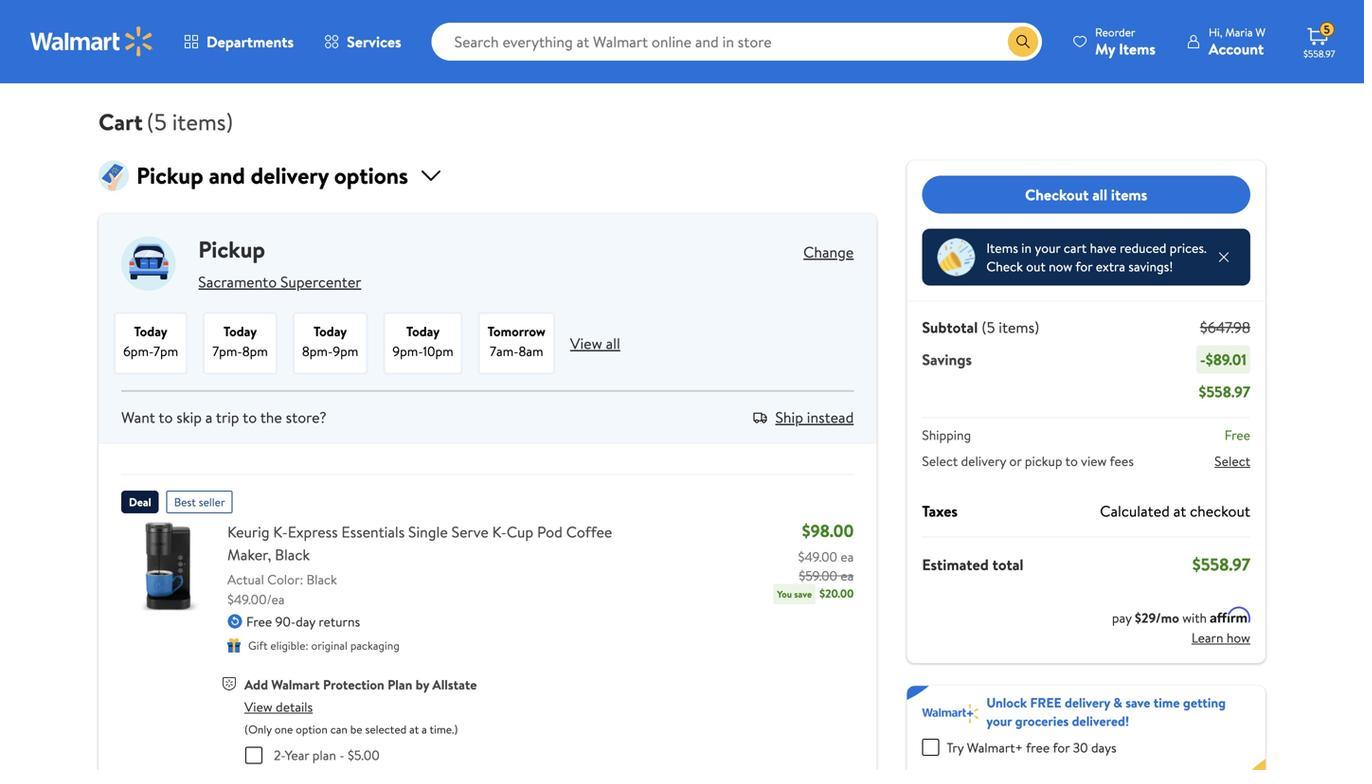Task type: locate. For each thing, give the bounding box(es) containing it.
&
[[1114, 694, 1123, 712]]

$98.00
[[802, 519, 854, 543]]

option
[[296, 722, 328, 738]]

ea up $20.00 on the right
[[841, 567, 854, 585]]

save inside unlock free delivery & save time getting your groceries delivered!
[[1126, 694, 1151, 712]]

items) down check
[[999, 317, 1040, 338]]

1 vertical spatial ea
[[841, 567, 854, 585]]

0 horizontal spatial -
[[339, 746, 345, 765]]

1 vertical spatial free
[[246, 613, 272, 631]]

your
[[1035, 239, 1061, 257], [987, 712, 1012, 731]]

1 ea from the top
[[841, 548, 854, 566]]

view
[[570, 333, 602, 354], [244, 698, 273, 716]]

reduced
[[1120, 239, 1167, 257]]

to left view
[[1066, 452, 1078, 470]]

all right 8am
[[606, 333, 621, 354]]

at right the "selected"
[[409, 722, 419, 738]]

delivery left or
[[961, 452, 1007, 470]]

0 horizontal spatial items)
[[172, 106, 233, 138]]

essentials
[[342, 522, 405, 542]]

0 horizontal spatial free
[[246, 613, 272, 631]]

time
[[1154, 694, 1180, 712]]

1 vertical spatial a
[[422, 722, 427, 738]]

close nudge image
[[1217, 250, 1232, 265]]

1 horizontal spatial for
[[1076, 257, 1093, 276]]

0 vertical spatial -
[[1200, 349, 1206, 370]]

9pm
[[333, 342, 358, 361]]

pickup for pickup and delivery options
[[136, 160, 203, 191]]

delivery inside unlock free delivery & save time getting your groceries delivered!
[[1065, 694, 1111, 712]]

today up 8pm-
[[314, 322, 347, 341]]

0 horizontal spatial a
[[205, 407, 213, 428]]

a left trip
[[205, 407, 213, 428]]

free up select button
[[1225, 426, 1251, 444]]

your right 'in' at the top right
[[1035, 239, 1061, 257]]

0 vertical spatial (5
[[147, 106, 167, 138]]

pickup
[[136, 160, 203, 191], [198, 234, 265, 265]]

0 vertical spatial view
[[570, 333, 602, 354]]

0 vertical spatial $558.97
[[1304, 47, 1336, 60]]

2 horizontal spatial delivery
[[1065, 694, 1111, 712]]

0 horizontal spatial k-
[[273, 522, 288, 542]]

1 vertical spatial $558.97
[[1199, 381, 1251, 402]]

for right now
[[1076, 257, 1093, 276]]

all inside button
[[1093, 184, 1108, 205]]

day
[[296, 613, 316, 631]]

1 vertical spatial pickup
[[198, 234, 265, 265]]

$89.01
[[1206, 349, 1247, 370]]

items) for cart (5 items)
[[172, 106, 233, 138]]

ea
[[841, 548, 854, 566], [841, 567, 854, 585]]

1 k- from the left
[[273, 522, 288, 542]]

prices.
[[1170, 239, 1207, 257]]

1 horizontal spatial items)
[[999, 317, 1040, 338]]

all left items
[[1093, 184, 1108, 205]]

view down add
[[244, 698, 273, 716]]

to left the
[[243, 407, 257, 428]]

with
[[1183, 609, 1207, 627]]

w
[[1256, 24, 1266, 40]]

0 vertical spatial for
[[1076, 257, 1093, 276]]

now
[[1049, 257, 1073, 276]]

1 today from the left
[[134, 322, 167, 341]]

items
[[1119, 38, 1156, 59], [987, 239, 1019, 257]]

k- right serve
[[492, 522, 507, 542]]

1 horizontal spatial save
[[1126, 694, 1151, 712]]

0 horizontal spatial view
[[244, 698, 273, 716]]

serve
[[452, 522, 489, 542]]

to left skip at bottom left
[[159, 407, 173, 428]]

how
[[1227, 629, 1251, 647]]

2 select from the left
[[1215, 452, 1251, 470]]

2 k- from the left
[[492, 522, 507, 542]]

1 horizontal spatial view
[[570, 333, 602, 354]]

today inside today 8pm-9pm
[[314, 322, 347, 341]]

0 horizontal spatial select
[[922, 452, 958, 470]]

ship instead button
[[776, 407, 854, 428]]

(5 for subtotal
[[982, 317, 995, 338]]

(5 for cart
[[147, 106, 167, 138]]

1 vertical spatial at
[[409, 722, 419, 738]]

1 vertical spatial your
[[987, 712, 1012, 731]]

delivery right the and
[[251, 160, 329, 191]]

0 horizontal spatial delivery
[[251, 160, 329, 191]]

today up 6pm-
[[134, 322, 167, 341]]

0 horizontal spatial to
[[159, 407, 173, 428]]

0 vertical spatial pickup
[[136, 160, 203, 191]]

90-
[[275, 613, 296, 631]]

items left 'in' at the top right
[[987, 239, 1019, 257]]

banner
[[907, 686, 1266, 770]]

store?
[[286, 407, 327, 428]]

seller
[[199, 494, 225, 510]]

color:
[[267, 570, 303, 589]]

- down the $647.98
[[1200, 349, 1206, 370]]

pickup for pickup
[[198, 234, 265, 265]]

1 horizontal spatial select
[[1215, 452, 1251, 470]]

items right "my"
[[1119, 38, 1156, 59]]

items inside items in your cart have reduced prices. check out now for extra savings!
[[987, 239, 1019, 257]]

items inside reorder my items
[[1119, 38, 1156, 59]]

change button
[[804, 242, 854, 262]]

black up color:
[[275, 544, 310, 565]]

gifteligibleicon image
[[227, 639, 241, 653]]

8am
[[519, 342, 543, 361]]

1 vertical spatial (5
[[982, 317, 995, 338]]

select
[[922, 452, 958, 470], [1215, 452, 1251, 470]]

2 vertical spatial delivery
[[1065, 694, 1111, 712]]

ea right $49.00
[[841, 548, 854, 566]]

1 vertical spatial items
[[987, 239, 1019, 257]]

0 horizontal spatial save
[[794, 588, 812, 601]]

4 today from the left
[[406, 322, 440, 341]]

at
[[1174, 501, 1187, 522], [409, 722, 419, 738]]

select for select delivery or pickup to view fees
[[922, 452, 958, 470]]

one
[[275, 722, 293, 738]]

1 select from the left
[[922, 452, 958, 470]]

0 vertical spatial all
[[1093, 184, 1108, 205]]

black
[[275, 544, 310, 565], [307, 570, 337, 589]]

$558.97 down -$89.01 on the top of the page
[[1199, 381, 1251, 402]]

1 horizontal spatial free
[[1225, 426, 1251, 444]]

1 vertical spatial items)
[[999, 317, 1040, 338]]

0 vertical spatial save
[[794, 588, 812, 601]]

items) up the and
[[172, 106, 233, 138]]

1 horizontal spatial (5
[[982, 317, 995, 338]]

10pm
[[423, 342, 454, 361]]

or
[[1010, 452, 1022, 470]]

today for 9pm
[[314, 322, 347, 341]]

departments
[[207, 31, 294, 52]]

pickup and delivery options button
[[99, 160, 877, 191]]

0 vertical spatial at
[[1174, 501, 1187, 522]]

1 horizontal spatial a
[[422, 722, 427, 738]]

view all button
[[570, 333, 621, 354]]

checkout all items button
[[922, 176, 1251, 214]]

view inside view details (only one option can be selected at a time.)
[[244, 698, 273, 716]]

add walmart protection plan by allstate
[[244, 676, 477, 694]]

today up 7pm-
[[224, 322, 257, 341]]

today inside today 9pm-10pm
[[406, 322, 440, 341]]

$558.97 down 5
[[1304, 47, 1336, 60]]

coffee
[[566, 522, 612, 542]]

supercenter
[[280, 271, 361, 292]]

1 vertical spatial -
[[339, 746, 345, 765]]

today for 10pm
[[406, 322, 440, 341]]

details
[[276, 698, 313, 716]]

1 horizontal spatial k-
[[492, 522, 507, 542]]

0 horizontal spatial all
[[606, 333, 621, 354]]

at inside view details (only one option can be selected at a time.)
[[409, 722, 419, 738]]

1 vertical spatial for
[[1053, 738, 1070, 757]]

delivery
[[251, 160, 329, 191], [961, 452, 1007, 470], [1065, 694, 1111, 712]]

gift
[[248, 638, 268, 654]]

save
[[794, 588, 812, 601], [1126, 694, 1151, 712]]

(5 right subtotal
[[982, 317, 995, 338]]

1 horizontal spatial your
[[1035, 239, 1061, 257]]

allstate
[[432, 676, 477, 694]]

at left checkout
[[1174, 501, 1187, 522]]

(5 right the "cart"
[[147, 106, 167, 138]]

save right &
[[1126, 694, 1151, 712]]

hi, maria w account
[[1209, 24, 1266, 59]]

select for select button
[[1215, 452, 1251, 470]]

1 vertical spatial view
[[244, 698, 273, 716]]

select up checkout
[[1215, 452, 1251, 470]]

walmart
[[271, 676, 320, 694]]

free 90-day returns
[[246, 613, 360, 631]]

original
[[311, 638, 348, 654]]

0 vertical spatial items
[[1119, 38, 1156, 59]]

free
[[1026, 738, 1050, 757]]

1 horizontal spatial all
[[1093, 184, 1108, 205]]

1 vertical spatial save
[[1126, 694, 1151, 712]]

items) for subtotal (5 items)
[[999, 317, 1040, 338]]

3 today from the left
[[314, 322, 347, 341]]

0 vertical spatial items)
[[172, 106, 233, 138]]

1 horizontal spatial delivery
[[961, 452, 1007, 470]]

today inside today 7pm-8pm
[[224, 322, 257, 341]]

6pm-
[[123, 342, 154, 361]]

out
[[1026, 257, 1046, 276]]

pickup down cart (5 items)
[[136, 160, 203, 191]]

a left time.)
[[422, 722, 427, 738]]

my
[[1095, 38, 1116, 59]]

2 today from the left
[[224, 322, 257, 341]]

view details button
[[244, 698, 313, 716]]

maria
[[1226, 24, 1253, 40]]

today 7pm-8pm
[[212, 322, 268, 361]]

0 horizontal spatial at
[[409, 722, 419, 738]]

black right color:
[[307, 570, 337, 589]]

0 vertical spatial free
[[1225, 426, 1251, 444]]

items
[[1111, 184, 1148, 205]]

for left the 30
[[1053, 738, 1070, 757]]

$98.00 $49.00 ea $59.00 ea you save $20.00
[[777, 519, 854, 602]]

0 vertical spatial your
[[1035, 239, 1061, 257]]

0 horizontal spatial (5
[[147, 106, 167, 138]]

today up 10pm
[[406, 322, 440, 341]]

your inside items in your cart have reduced prices. check out now for extra savings!
[[1035, 239, 1061, 257]]

keurig k-express essentials single serve k-cup pod coffee maker, black actual color: black $49.00/ea
[[227, 522, 612, 609]]

skip
[[177, 407, 202, 428]]

select delivery or pickup to view fees
[[922, 452, 1134, 470]]

k- right keurig
[[273, 522, 288, 542]]

1 vertical spatial all
[[606, 333, 621, 354]]

0 horizontal spatial your
[[987, 712, 1012, 731]]

free
[[1225, 426, 1251, 444], [246, 613, 272, 631]]

be
[[350, 722, 363, 738]]

$558.97
[[1304, 47, 1336, 60], [1199, 381, 1251, 402], [1193, 553, 1251, 577]]

pickup up sacramento
[[198, 234, 265, 265]]

0 vertical spatial ea
[[841, 548, 854, 566]]

eligible:
[[270, 638, 309, 654]]

your up walmart+
[[987, 712, 1012, 731]]

-
[[1200, 349, 1206, 370], [339, 746, 345, 765]]

0 horizontal spatial items
[[987, 239, 1019, 257]]

save right you
[[794, 588, 812, 601]]

delivery left &
[[1065, 694, 1111, 712]]

keurig k-express essentials single serve k-cup pod coffee maker, black link
[[227, 521, 623, 566]]

today inside today 6pm-7pm
[[134, 322, 167, 341]]

gift eligible: original packaging
[[248, 638, 400, 654]]

select down shipping
[[922, 452, 958, 470]]

-$89.01
[[1200, 349, 1247, 370]]

today
[[134, 322, 167, 341], [224, 322, 257, 341], [314, 322, 347, 341], [406, 322, 440, 341]]

options
[[334, 160, 408, 191]]

1 vertical spatial delivery
[[961, 452, 1007, 470]]

$558.97 up affirm image
[[1193, 553, 1251, 577]]

pickup
[[1025, 452, 1063, 470]]

0 vertical spatial delivery
[[251, 160, 329, 191]]

view right 8am
[[570, 333, 602, 354]]

0 vertical spatial a
[[205, 407, 213, 428]]

free down $49.00/ea
[[246, 613, 272, 631]]

1 horizontal spatial items
[[1119, 38, 1156, 59]]

- right plan
[[339, 746, 345, 765]]

free
[[1030, 694, 1062, 712]]



Task type: vqa. For each thing, say whether or not it's contained in the screenshot.


Task type: describe. For each thing, give the bounding box(es) containing it.
returns
[[319, 613, 360, 631]]

single
[[408, 522, 448, 542]]

trip
[[216, 407, 239, 428]]

sacramento supercenter
[[198, 271, 361, 292]]

time.)
[[430, 722, 458, 738]]

estimated total
[[922, 554, 1024, 575]]

departments button
[[169, 19, 309, 64]]

cart
[[1064, 239, 1087, 257]]

maker,
[[227, 544, 271, 565]]

$20.00
[[820, 586, 854, 602]]

banner containing unlock free delivery & save time getting your groceries delivered!
[[907, 686, 1266, 770]]

your inside unlock free delivery & save time getting your groceries delivered!
[[987, 712, 1012, 731]]

save inside $98.00 $49.00 ea $59.00 ea you save $20.00
[[794, 588, 812, 601]]

all for view
[[606, 333, 621, 354]]

walmart+
[[967, 738, 1023, 757]]

pickup and delivery options
[[136, 160, 408, 191]]

cart_gic_illustration image
[[99, 161, 129, 191]]

(only
[[244, 722, 272, 738]]

2-year plan - $5.00
[[274, 746, 380, 765]]

walmart image
[[30, 27, 154, 57]]

try walmart+ free for 30 days
[[947, 738, 1117, 757]]

for inside items in your cart have reduced prices. check out now for extra savings!
[[1076, 257, 1093, 276]]

try
[[947, 738, 964, 757]]

unlock free delivery & save time getting your groceries delivered!
[[987, 694, 1226, 731]]

Try Walmart+ free for 30 days checkbox
[[922, 739, 939, 756]]

cart
[[99, 106, 143, 138]]

best
[[174, 494, 196, 510]]

9pm-
[[393, 342, 423, 361]]

1 horizontal spatial to
[[243, 407, 257, 428]]

Search search field
[[432, 23, 1042, 61]]

services button
[[309, 19, 417, 64]]

shipping
[[922, 426, 971, 444]]

walmart plus image
[[922, 704, 979, 724]]

view for view details (only one option can be selected at a time.)
[[244, 698, 273, 716]]

extra
[[1096, 257, 1126, 276]]

check
[[987, 257, 1023, 276]]

1 horizontal spatial at
[[1174, 501, 1187, 522]]

today 6pm-7pm
[[123, 322, 178, 361]]

reorder my items
[[1095, 24, 1156, 59]]

$29/mo
[[1135, 609, 1180, 627]]

delivered!
[[1072, 712, 1130, 731]]

free for free
[[1225, 426, 1251, 444]]

checkout all items
[[1025, 184, 1148, 205]]

8pm
[[242, 342, 268, 361]]

a inside view details (only one option can be selected at a time.)
[[422, 722, 427, 738]]

today 8pm-9pm
[[302, 322, 358, 361]]

7pm
[[154, 342, 178, 361]]

estimated
[[922, 554, 989, 575]]

reduced price image
[[937, 238, 975, 276]]

actual
[[227, 570, 264, 589]]

instead
[[807, 407, 854, 428]]

tomorrow 7am-8am
[[488, 322, 546, 361]]

$49.00
[[798, 548, 838, 566]]

unlock
[[987, 694, 1027, 712]]

0 horizontal spatial for
[[1053, 738, 1070, 757]]

deal
[[129, 494, 151, 510]]

checkout
[[1190, 501, 1251, 522]]

pay
[[1112, 609, 1132, 627]]

7pm-
[[212, 342, 242, 361]]

pod
[[537, 522, 563, 542]]

7am-
[[490, 342, 519, 361]]

2 horizontal spatial to
[[1066, 452, 1078, 470]]

want
[[121, 407, 155, 428]]

delivery for and
[[251, 160, 329, 191]]

sacramento supercenter button
[[198, 267, 361, 297]]

subtotal
[[922, 317, 978, 338]]

change
[[804, 242, 854, 262]]

2 ea from the top
[[841, 567, 854, 585]]

1 vertical spatial black
[[307, 570, 337, 589]]

view details (only one option can be selected at a time.)
[[244, 698, 458, 738]]

services
[[347, 31, 401, 52]]

$49.00/ea
[[227, 590, 285, 609]]

year
[[285, 746, 309, 765]]

hi,
[[1209, 24, 1223, 40]]

best seller
[[174, 494, 225, 510]]

today for 8pm
[[224, 322, 257, 341]]

checkout
[[1025, 184, 1089, 205]]

plan
[[388, 676, 413, 694]]

0 vertical spatial black
[[275, 544, 310, 565]]

all for checkout
[[1093, 184, 1108, 205]]

$59.00
[[799, 567, 838, 585]]

keurig k-express essentials single serve k-cup pod coffee maker, black, with add-on services, actual color: black, $49.00/ea, 2 in cart gift eligible image
[[121, 521, 212, 612]]

view
[[1081, 452, 1107, 470]]

fees
[[1110, 452, 1134, 470]]

2-Year plan - $5.00 checkbox
[[245, 747, 262, 764]]

taxes
[[922, 501, 958, 522]]

reorder
[[1095, 24, 1136, 40]]

want to skip a trip to the store?
[[121, 407, 327, 428]]

2 vertical spatial $558.97
[[1193, 553, 1251, 577]]

add
[[244, 676, 268, 694]]

express
[[288, 522, 338, 542]]

savings!
[[1129, 257, 1174, 276]]

plan
[[312, 746, 336, 765]]

learn how
[[1192, 629, 1251, 647]]

view for view all
[[570, 333, 602, 354]]

view all
[[570, 333, 621, 354]]

learn
[[1192, 629, 1224, 647]]

1 horizontal spatial -
[[1200, 349, 1206, 370]]

Walmart Site-Wide search field
[[432, 23, 1042, 61]]

search icon image
[[1016, 34, 1031, 49]]

savings
[[922, 349, 972, 370]]

subtotal (5 items)
[[922, 317, 1040, 338]]

today for 7pm
[[134, 322, 167, 341]]

affirm image
[[1210, 607, 1251, 623]]

free for free 90-day returns
[[246, 613, 272, 631]]

2-
[[274, 746, 285, 765]]

delivery for free
[[1065, 694, 1111, 712]]

account
[[1209, 38, 1264, 59]]



